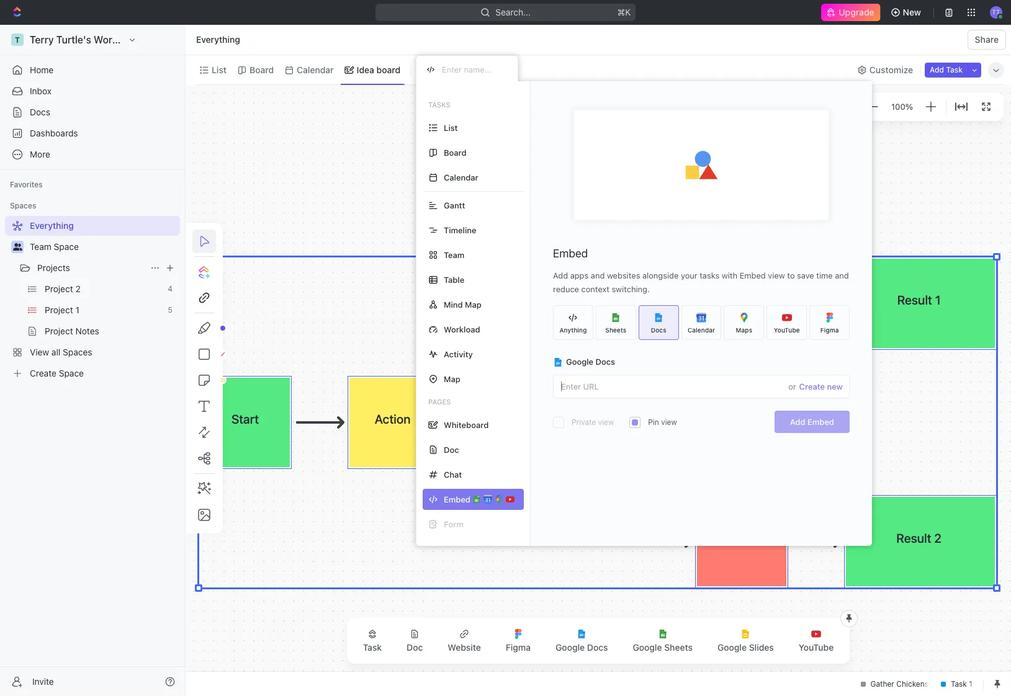 Task type: describe. For each thing, give the bounding box(es) containing it.
anything
[[560, 326, 587, 334]]

Enter URL text field
[[554, 376, 789, 398]]

customize
[[870, 64, 913, 75]]

google docs button
[[546, 622, 618, 661]]

chat
[[444, 470, 462, 480]]

view
[[432, 64, 452, 75]]

figma button
[[496, 622, 541, 661]]

timeline
[[444, 225, 476, 235]]

sidebar navigation
[[0, 25, 186, 697]]

form
[[444, 519, 464, 529]]

new button
[[886, 2, 929, 22]]

or create new
[[789, 381, 843, 391]]

google slides
[[718, 643, 774, 653]]

alongside
[[643, 271, 679, 281]]

website
[[448, 643, 481, 653]]

calendar link
[[294, 61, 334, 79]]

Enter name... field
[[441, 64, 508, 75]]

table
[[444, 275, 465, 285]]

create
[[799, 381, 825, 391]]

projects
[[37, 263, 70, 273]]

100%
[[891, 102, 913, 112]]

0 vertical spatial figma
[[820, 326, 839, 334]]

task inside button
[[363, 643, 382, 653]]

google sheets
[[633, 643, 693, 653]]

switching.
[[612, 284, 650, 294]]

board link
[[247, 61, 274, 79]]

0 vertical spatial youtube
[[774, 326, 800, 334]]

share button
[[968, 30, 1006, 50]]

1 and from the left
[[591, 271, 605, 281]]

context
[[581, 284, 610, 294]]

google for google sheets button
[[633, 643, 662, 653]]

team for team
[[444, 250, 465, 260]]

0 vertical spatial board
[[250, 64, 274, 75]]

add for add embed
[[790, 417, 806, 427]]

embed inside button
[[808, 417, 834, 427]]

google sheets button
[[623, 622, 703, 661]]

idea board link
[[354, 61, 401, 79]]

0 vertical spatial google docs
[[566, 357, 615, 367]]

with
[[722, 271, 738, 281]]

docs inside "button"
[[587, 643, 608, 653]]

google slides button
[[708, 622, 784, 661]]

google for google slides button at the right bottom of page
[[718, 643, 747, 653]]

everything link
[[193, 32, 243, 47]]

embed inside add apps and websites alongside your tasks with embed view to save time and reduce context switching.
[[740, 271, 766, 281]]

time
[[817, 271, 833, 281]]

activity
[[444, 349, 473, 359]]

1 vertical spatial calendar
[[444, 172, 478, 182]]

maps
[[736, 326, 753, 334]]

share
[[975, 34, 999, 45]]

apps
[[570, 271, 589, 281]]

team space
[[30, 241, 79, 252]]

favorites
[[10, 180, 43, 189]]

add apps and websites alongside your tasks with embed view to save time and reduce context switching.
[[553, 271, 849, 294]]

google for google docs "button"
[[556, 643, 585, 653]]

to
[[787, 271, 795, 281]]

add task
[[930, 65, 963, 74]]

team for team space
[[30, 241, 51, 252]]



Task type: vqa. For each thing, say whether or not it's contained in the screenshot.
Invite
yes



Task type: locate. For each thing, give the bounding box(es) containing it.
0 horizontal spatial figma
[[506, 643, 531, 653]]

1 horizontal spatial team
[[444, 250, 465, 260]]

view button
[[416, 55, 456, 84]]

1 horizontal spatial board
[[444, 147, 467, 157]]

space
[[54, 241, 79, 252]]

save
[[797, 271, 814, 281]]

0 vertical spatial doc
[[444, 445, 459, 455]]

add embed button
[[775, 411, 850, 433]]

favorites button
[[5, 178, 48, 192]]

0 horizontal spatial embed
[[553, 247, 588, 260]]

1 horizontal spatial and
[[835, 271, 849, 281]]

0 horizontal spatial and
[[591, 271, 605, 281]]

team right user group image
[[30, 241, 51, 252]]

map right mind
[[465, 300, 482, 309]]

mind map
[[444, 300, 482, 309]]

1 horizontal spatial doc
[[444, 445, 459, 455]]

inbox
[[30, 86, 52, 96]]

upgrade
[[839, 7, 874, 17]]

0 horizontal spatial calendar
[[297, 64, 334, 75]]

add up reduce
[[553, 271, 568, 281]]

team up 'table'
[[444, 250, 465, 260]]

board right list link
[[250, 64, 274, 75]]

add down or
[[790, 417, 806, 427]]

1 horizontal spatial map
[[465, 300, 482, 309]]

0 vertical spatial list
[[212, 64, 227, 75]]

1 horizontal spatial view
[[661, 418, 677, 427]]

calendar left maps
[[688, 326, 715, 334]]

map
[[465, 300, 482, 309], [444, 374, 460, 384]]

2 vertical spatial calendar
[[688, 326, 715, 334]]

task
[[946, 65, 963, 74], [363, 643, 382, 653]]

0 horizontal spatial map
[[444, 374, 460, 384]]

google inside "button"
[[556, 643, 585, 653]]

google docs inside "button"
[[556, 643, 608, 653]]

and
[[591, 271, 605, 281], [835, 271, 849, 281]]

pin view
[[648, 418, 677, 427]]

list link
[[209, 61, 227, 79]]

reduce
[[553, 284, 579, 294]]

dashboards
[[30, 128, 78, 138]]

1 horizontal spatial embed
[[740, 271, 766, 281]]

view for pin view
[[661, 418, 677, 427]]

2 vertical spatial add
[[790, 417, 806, 427]]

2 horizontal spatial add
[[930, 65, 944, 74]]

1 vertical spatial map
[[444, 374, 460, 384]]

new
[[903, 7, 921, 17]]

add inside add apps and websites alongside your tasks with embed view to save time and reduce context switching.
[[553, 271, 568, 281]]

gantt
[[444, 200, 465, 210]]

home
[[30, 65, 54, 75]]

website button
[[438, 622, 491, 661]]

add task button
[[925, 62, 968, 77]]

embed up apps
[[553, 247, 588, 260]]

1 vertical spatial youtube
[[799, 643, 834, 653]]

figma right website
[[506, 643, 531, 653]]

add right customize
[[930, 65, 944, 74]]

and right time
[[835, 271, 849, 281]]

list down the everything link
[[212, 64, 227, 75]]

view left to
[[768, 271, 785, 281]]

⌘k
[[617, 7, 631, 17]]

figma inside button
[[506, 643, 531, 653]]

1 horizontal spatial sheets
[[664, 643, 693, 653]]

view right pin
[[661, 418, 677, 427]]

idea
[[357, 64, 374, 75]]

spaces
[[10, 201, 36, 210]]

0 horizontal spatial team
[[30, 241, 51, 252]]

board down tasks
[[444, 147, 467, 157]]

2 horizontal spatial view
[[768, 271, 785, 281]]

figma down time
[[820, 326, 839, 334]]

youtube right maps
[[774, 326, 800, 334]]

or
[[789, 381, 796, 391]]

list
[[212, 64, 227, 75], [444, 123, 458, 133]]

board
[[250, 64, 274, 75], [444, 147, 467, 157]]

1 horizontal spatial add
[[790, 417, 806, 427]]

0 horizontal spatial doc
[[407, 643, 423, 653]]

1 vertical spatial add
[[553, 271, 568, 281]]

0 vertical spatial sheets
[[605, 326, 627, 334]]

your
[[681, 271, 698, 281]]

doc right the task button
[[407, 643, 423, 653]]

view button
[[416, 61, 456, 79]]

doc inside button
[[407, 643, 423, 653]]

websites
[[607, 271, 640, 281]]

1 vertical spatial list
[[444, 123, 458, 133]]

0 vertical spatial map
[[465, 300, 482, 309]]

1 horizontal spatial figma
[[820, 326, 839, 334]]

calendar left idea
[[297, 64, 334, 75]]

team space link
[[30, 237, 178, 257]]

add
[[930, 65, 944, 74], [553, 271, 568, 281], [790, 417, 806, 427]]

0 horizontal spatial board
[[250, 64, 274, 75]]

2 vertical spatial embed
[[808, 417, 834, 427]]

1 vertical spatial google docs
[[556, 643, 608, 653]]

1 horizontal spatial task
[[946, 65, 963, 74]]

list down tasks
[[444, 123, 458, 133]]

everything
[[196, 34, 240, 45]]

view right private
[[598, 418, 614, 427]]

0 vertical spatial add
[[930, 65, 944, 74]]

docs
[[30, 107, 50, 117], [651, 326, 666, 334], [596, 357, 615, 367], [587, 643, 608, 653]]

2 horizontal spatial embed
[[808, 417, 834, 427]]

figma
[[820, 326, 839, 334], [506, 643, 531, 653]]

docs inside sidebar navigation
[[30, 107, 50, 117]]

1 vertical spatial board
[[444, 147, 467, 157]]

pin
[[648, 418, 659, 427]]

0 horizontal spatial task
[[363, 643, 382, 653]]

task button
[[353, 622, 392, 661]]

task inside button
[[946, 65, 963, 74]]

tasks
[[428, 101, 450, 109]]

sheets
[[605, 326, 627, 334], [664, 643, 693, 653]]

youtube right slides
[[799, 643, 834, 653]]

new
[[827, 381, 843, 391]]

tasks
[[700, 271, 720, 281]]

1 vertical spatial sheets
[[664, 643, 693, 653]]

team
[[30, 241, 51, 252], [444, 250, 465, 260]]

1 vertical spatial embed
[[740, 271, 766, 281]]

private view
[[572, 418, 614, 427]]

1 horizontal spatial list
[[444, 123, 458, 133]]

1 vertical spatial figma
[[506, 643, 531, 653]]

add for add task
[[930, 65, 944, 74]]

tree inside sidebar navigation
[[5, 216, 180, 384]]

doc button
[[397, 622, 433, 661]]

youtube button
[[789, 622, 844, 661]]

mind
[[444, 300, 463, 309]]

invite
[[32, 676, 54, 687]]

youtube
[[774, 326, 800, 334], [799, 643, 834, 653]]

google
[[566, 357, 594, 367], [556, 643, 585, 653], [633, 643, 662, 653], [718, 643, 747, 653]]

embed
[[553, 247, 588, 260], [740, 271, 766, 281], [808, 417, 834, 427]]

map down activity at the bottom of page
[[444, 374, 460, 384]]

dashboards link
[[5, 124, 180, 143]]

doc
[[444, 445, 459, 455], [407, 643, 423, 653]]

board
[[377, 64, 401, 75]]

embed right with
[[740, 271, 766, 281]]

1 vertical spatial doc
[[407, 643, 423, 653]]

add embed
[[790, 417, 834, 427]]

projects link
[[37, 258, 145, 278]]

view inside add apps and websites alongside your tasks with embed view to save time and reduce context switching.
[[768, 271, 785, 281]]

search...
[[495, 7, 531, 17]]

private
[[572, 418, 596, 427]]

0 horizontal spatial list
[[212, 64, 227, 75]]

customize button
[[854, 61, 917, 79]]

doc up chat on the bottom of page
[[444, 445, 459, 455]]

inbox link
[[5, 81, 180, 101]]

slides
[[749, 643, 774, 653]]

calendar inside 'link'
[[297, 64, 334, 75]]

0 horizontal spatial view
[[598, 418, 614, 427]]

sheets inside button
[[664, 643, 693, 653]]

user group image
[[13, 243, 22, 251]]

home link
[[5, 60, 180, 80]]

0 vertical spatial task
[[946, 65, 963, 74]]

0 horizontal spatial sheets
[[605, 326, 627, 334]]

view
[[768, 271, 785, 281], [598, 418, 614, 427], [661, 418, 677, 427]]

view for private view
[[598, 418, 614, 427]]

2 and from the left
[[835, 271, 849, 281]]

whiteboard
[[444, 420, 489, 430]]

idea board
[[357, 64, 401, 75]]

1 horizontal spatial calendar
[[444, 172, 478, 182]]

0 vertical spatial calendar
[[297, 64, 334, 75]]

100% button
[[889, 99, 916, 114]]

google docs
[[566, 357, 615, 367], [556, 643, 608, 653]]

1 vertical spatial task
[[363, 643, 382, 653]]

0 horizontal spatial add
[[553, 271, 568, 281]]

0 vertical spatial embed
[[553, 247, 588, 260]]

calendar up gantt
[[444, 172, 478, 182]]

upgrade link
[[822, 4, 881, 21]]

add for add apps and websites alongside your tasks with embed view to save time and reduce context switching.
[[553, 271, 568, 281]]

calendar
[[297, 64, 334, 75], [444, 172, 478, 182], [688, 326, 715, 334]]

and up 'context'
[[591, 271, 605, 281]]

youtube inside button
[[799, 643, 834, 653]]

team inside tree
[[30, 241, 51, 252]]

pages
[[428, 398, 451, 406]]

tree
[[5, 216, 180, 384]]

tree containing team space
[[5, 216, 180, 384]]

workload
[[444, 324, 480, 334]]

t
[[800, 101, 805, 111]]

2 horizontal spatial calendar
[[688, 326, 715, 334]]

docs link
[[5, 102, 180, 122]]

embed down or create new
[[808, 417, 834, 427]]



